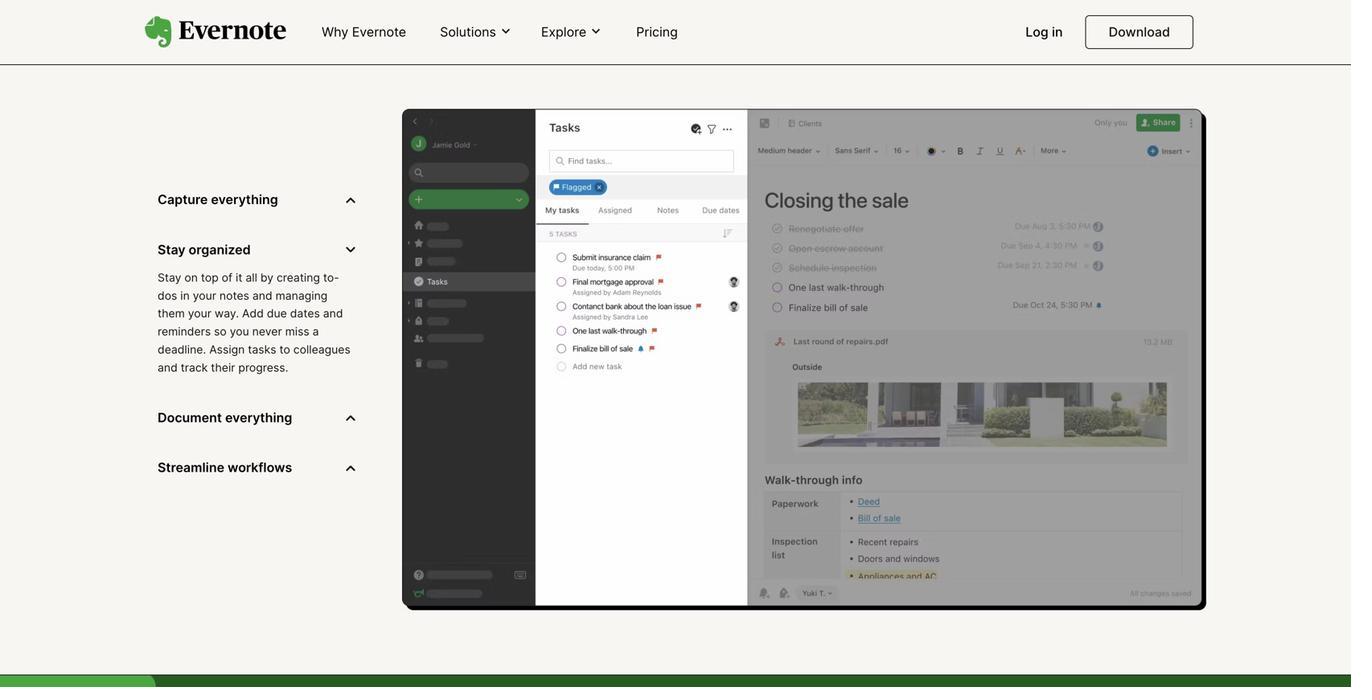 Task type: locate. For each thing, give the bounding box(es) containing it.
it right of
[[236, 271, 243, 285]]

2 vertical spatial everything
[[225, 410, 292, 426]]

you down use
[[876, 20, 901, 38]]

0 horizontal spatial it
[[236, 271, 243, 285]]

1 vertical spatial it
[[236, 271, 243, 285]]

and right dates
[[323, 307, 343, 321]]

stay up dos
[[158, 271, 181, 285]]

life
[[793, 0, 814, 15]]

never
[[252, 325, 282, 339]]

it right use
[[927, 0, 936, 15]]

0 vertical spatial to
[[737, 0, 751, 15]]

0 vertical spatial stay
[[158, 242, 186, 258]]

planning,
[[575, 20, 639, 38]]

1 vertical spatial need
[[905, 20, 940, 38]]

0 vertical spatial need
[[697, 0, 732, 15]]

2 vertical spatial to
[[280, 343, 290, 357]]

stay for stay on top of it all by creating to- dos in your notes and managing them your way. add due dates and reminders so you never miss a deadline. assign tasks to colleagues and track their progress.
[[158, 271, 181, 285]]

download
[[1109, 24, 1171, 40]]

1 vertical spatial to
[[673, 20, 687, 38]]

to-
[[323, 271, 339, 285]]

explore
[[541, 24, 587, 40]]

you right so
[[230, 325, 249, 339]]

it inside stay on top of it all by creating to- dos in your notes and managing them your way. add due dates and reminders so you never miss a deadline. assign tasks to colleagues and track their progress.
[[236, 271, 243, 285]]

you
[[523, 0, 548, 15], [668, 0, 693, 15], [761, 20, 786, 38], [876, 20, 901, 38], [230, 325, 249, 339]]

1 vertical spatial in
[[180, 289, 190, 303]]

workflows
[[228, 460, 292, 476]]

1 horizontal spatial need
[[905, 20, 940, 38]]

pricing
[[637, 24, 678, 40]]

and left find
[[643, 20, 669, 38]]

everything up organized
[[211, 192, 278, 208]]

your down top
[[193, 289, 216, 303]]

log
[[1026, 24, 1049, 40]]

to up it.
[[673, 20, 687, 38]]

0 horizontal spatial need
[[697, 0, 732, 15]]

1 horizontal spatial it
[[927, 0, 936, 15]]

everything
[[589, 0, 664, 15], [211, 192, 278, 208], [225, 410, 292, 426]]

2 horizontal spatial to
[[737, 0, 751, 15]]

it
[[927, 0, 936, 15], [236, 271, 243, 285]]

1 horizontal spatial in
[[1052, 24, 1063, 40]]

everything down progress.
[[225, 410, 292, 426]]

need down use
[[905, 20, 940, 38]]

stay organized
[[158, 242, 251, 258]]

to up what
[[737, 0, 751, 15]]

stay on top of it all by creating to- dos in your notes and managing them your way. add due dates and reminders so you never miss a deadline. assign tasks to colleagues and track their progress.
[[158, 271, 351, 375]]

keep
[[755, 0, 789, 15]]

0 horizontal spatial in
[[180, 289, 190, 303]]

note
[[435, 20, 466, 38]]

evernote
[[352, 24, 406, 40]]

and inside with evernote, you have everything you need to keep life organized. use it for note taking, project planning, and to find what you need, when you need it.
[[643, 20, 669, 38]]

by
[[261, 271, 274, 285]]

1 stay from the top
[[158, 242, 186, 258]]

your
[[193, 289, 216, 303], [188, 307, 212, 321]]

project
[[522, 20, 571, 38]]

solutions button
[[435, 23, 517, 41]]

track
[[181, 361, 208, 375]]

what
[[722, 20, 757, 38]]

0 vertical spatial in
[[1052, 24, 1063, 40]]

capture everything
[[158, 192, 278, 208]]

0 horizontal spatial to
[[280, 343, 290, 357]]

stay
[[158, 242, 186, 258], [158, 271, 181, 285]]

0 vertical spatial it
[[927, 0, 936, 15]]

reminders
[[158, 325, 211, 339]]

1 horizontal spatial to
[[673, 20, 687, 38]]

and
[[643, 20, 669, 38], [253, 289, 272, 303], [323, 307, 343, 321], [158, 361, 178, 375]]

log in link
[[1016, 18, 1073, 48]]

stay inside stay on top of it all by creating to- dos in your notes and managing them your way. add due dates and reminders so you never miss a deadline. assign tasks to colleagues and track their progress.
[[158, 271, 181, 285]]

to
[[737, 0, 751, 15], [673, 20, 687, 38], [280, 343, 290, 357]]

you up find
[[668, 0, 693, 15]]

document
[[158, 410, 222, 426]]

everything up planning,
[[589, 0, 664, 15]]

why evernote
[[322, 24, 406, 40]]

in
[[1052, 24, 1063, 40], [180, 289, 190, 303]]

to down miss
[[280, 343, 290, 357]]

them
[[158, 307, 185, 321]]

everything inside with evernote, you have everything you need to keep life organized. use it for note taking, project planning, and to find what you need, when you need it.
[[589, 0, 664, 15]]

need up find
[[697, 0, 732, 15]]

and down 'deadline.'
[[158, 361, 178, 375]]

0 vertical spatial everything
[[589, 0, 664, 15]]

taking,
[[471, 20, 518, 38]]

for
[[412, 20, 431, 38]]

in right log
[[1052, 24, 1063, 40]]

stay up on
[[158, 242, 186, 258]]

evernote logo image
[[145, 16, 286, 48]]

their
[[211, 361, 235, 375]]

why evernote link
[[312, 18, 416, 48]]

have
[[552, 0, 585, 15]]

capture
[[158, 192, 208, 208]]

colleagues
[[293, 343, 351, 357]]

everything for capture everything
[[211, 192, 278, 208]]

1 vertical spatial everything
[[211, 192, 278, 208]]

assign
[[209, 343, 245, 357]]

dos
[[158, 289, 177, 303]]

your up reminders
[[188, 307, 212, 321]]

need
[[697, 0, 732, 15], [905, 20, 940, 38]]

1 vertical spatial stay
[[158, 271, 181, 285]]

way.
[[215, 307, 239, 321]]

in right dos
[[180, 289, 190, 303]]

2 stay from the top
[[158, 271, 181, 285]]

everything for document everything
[[225, 410, 292, 426]]



Task type: vqa. For each thing, say whether or not it's contained in the screenshot.
'it' inside the Stay on top of it all by creating to- dos in your notes and managing them your way. Add due dates and reminders so you never miss a deadline. Assign tasks to colleagues and track their progress.
yes



Task type: describe. For each thing, give the bounding box(es) containing it.
progress.
[[238, 361, 288, 375]]

in inside stay on top of it all by creating to- dos in your notes and managing them your way. add due dates and reminders so you never miss a deadline. assign tasks to colleagues and track their progress.
[[180, 289, 190, 303]]

pricing link
[[627, 18, 688, 48]]

with evernote, you have everything you need to keep life organized. use it for note taking, project planning, and to find what you need, when you need it.
[[412, 0, 940, 61]]

deadline.
[[158, 343, 206, 357]]

log in
[[1026, 24, 1063, 40]]

use
[[895, 0, 922, 15]]

organized
[[189, 242, 251, 258]]

add
[[242, 307, 264, 321]]

stay for stay organized
[[158, 242, 186, 258]]

document everything
[[158, 410, 292, 426]]

a
[[313, 325, 319, 339]]

with
[[416, 0, 448, 15]]

find
[[691, 20, 718, 38]]

managing
[[276, 289, 328, 303]]

streamline
[[158, 460, 225, 476]]

due
[[267, 307, 287, 321]]

dates
[[290, 307, 320, 321]]

so
[[214, 325, 227, 339]]

notes
[[220, 289, 249, 303]]

download link
[[1086, 15, 1194, 49]]

explore button
[[537, 23, 608, 41]]

need,
[[790, 20, 829, 38]]

when
[[834, 20, 872, 38]]

all
[[246, 271, 257, 285]]

you down 'keep'
[[761, 20, 786, 38]]

it.
[[669, 43, 682, 61]]

you up the project
[[523, 0, 548, 15]]

evernote,
[[452, 0, 518, 15]]

1 vertical spatial your
[[188, 307, 212, 321]]

in inside log in link
[[1052, 24, 1063, 40]]

you inside stay on top of it all by creating to- dos in your notes and managing them your way. add due dates and reminders so you never miss a deadline. assign tasks to colleagues and track their progress.
[[230, 325, 249, 339]]

and down by
[[253, 289, 272, 303]]

organized.
[[818, 0, 891, 15]]

it inside with evernote, you have everything you need to keep life organized. use it for note taking, project planning, and to find what you need, when you need it.
[[927, 0, 936, 15]]

why
[[322, 24, 349, 40]]

creating
[[277, 271, 320, 285]]

on
[[185, 271, 198, 285]]

solutions
[[440, 24, 496, 40]]

tasks
[[248, 343, 276, 357]]

streamline workflows
[[158, 460, 292, 476]]

top
[[201, 271, 219, 285]]

0 vertical spatial your
[[193, 289, 216, 303]]

of
[[222, 271, 233, 285]]

to inside stay on top of it all by creating to- dos in your notes and managing them your way. add due dates and reminders so you never miss a deadline. assign tasks to colleagues and track their progress.
[[280, 343, 290, 357]]

organize your way image
[[402, 109, 1207, 611]]

miss
[[285, 325, 310, 339]]



